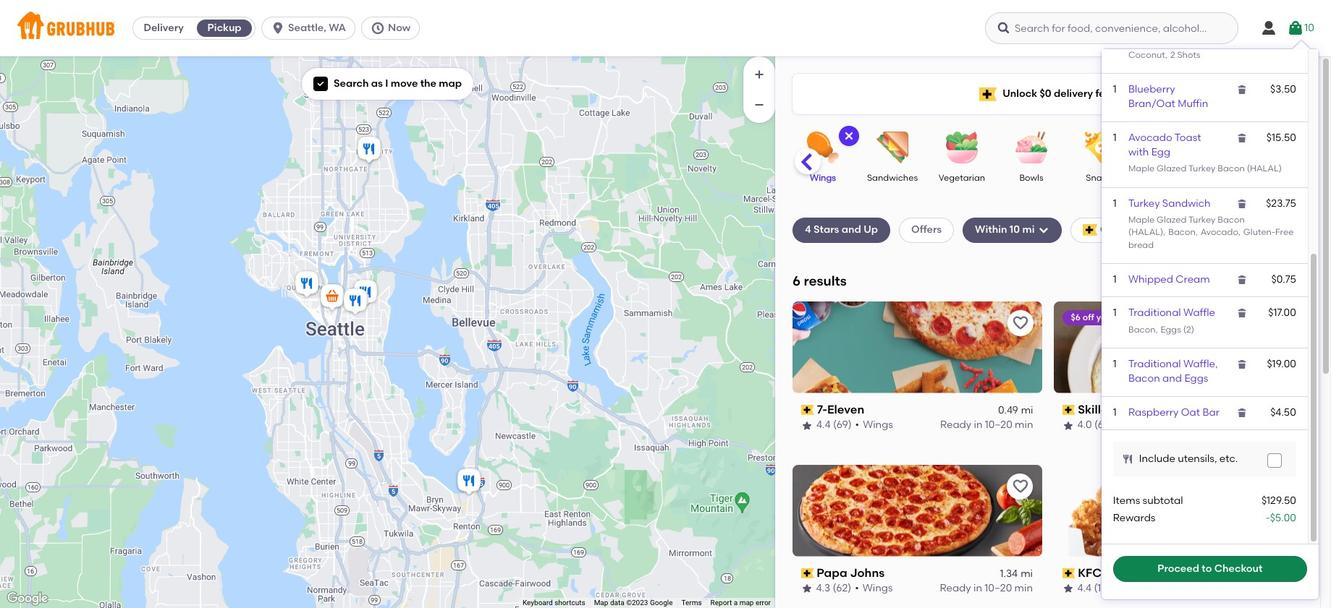 Task type: vqa. For each thing, say whether or not it's contained in the screenshot.


Task type: locate. For each thing, give the bounding box(es) containing it.
(halal) up bread
[[1129, 228, 1163, 238]]

ready in 10–20 min down 0.49
[[940, 419, 1033, 432]]

save this restaurant button for 7-eleven
[[1007, 310, 1033, 336]]

• right the (1806) at the right of page
[[1127, 583, 1131, 595]]

ready in 10–20 min down 1.34 on the bottom
[[940, 583, 1033, 595]]

subscription pass image for papa johns
[[801, 569, 814, 579]]

2 maple glazed turkey bacon (halal) from the top
[[1129, 215, 1245, 238]]

1 for whipped cream
[[1113, 274, 1117, 286]]

save this restaurant image
[[1012, 478, 1029, 496], [1273, 478, 1290, 496]]

bacon down 'sandwich'
[[1168, 228, 1196, 238]]

10–20 down 0.78
[[1246, 419, 1274, 432]]

star icon image left 4.3
[[801, 584, 813, 595]]

1.70 mi
[[1262, 568, 1294, 581]]

map right a
[[740, 599, 754, 607]]

1.34
[[1000, 568, 1018, 581]]

to
[[1202, 563, 1212, 575]]

0 vertical spatial and
[[842, 224, 861, 236]]

and left up
[[842, 224, 861, 236]]

• right (62)
[[855, 583, 859, 595]]

$3.50
[[1271, 83, 1296, 96]]

min down 1.34 mi
[[1015, 583, 1033, 595]]

1 vertical spatial map
[[740, 599, 754, 607]]

and inside traditional waffle, bacon and eggs
[[1163, 373, 1182, 385]]

kfc logo image
[[1054, 465, 1303, 557]]

rewards
[[1113, 513, 1156, 525]]

10–20 down 0.49
[[985, 419, 1013, 432]]

grubhub plus flag logo image left unlock
[[980, 87, 997, 101]]

etc.
[[1220, 453, 1238, 465]]

4.0 (667)
[[1078, 419, 1119, 432]]

4.3 (62)
[[817, 583, 852, 595]]

7 1 from the top
[[1113, 407, 1117, 419]]

diner
[[1115, 403, 1146, 417]]

ready in 10–20 min down 0.78
[[1201, 419, 1294, 432]]

avocado up egg
[[1129, 131, 1172, 144]]

1 up 'grubhub+'
[[1113, 197, 1117, 210]]

wings down wings image
[[810, 173, 836, 183]]

subscription pass image left 7-
[[801, 405, 814, 416]]

6 1 from the top
[[1113, 358, 1117, 371]]

• wings down raspberry
[[1122, 419, 1160, 432]]

1 horizontal spatial save this restaurant image
[[1273, 478, 1290, 496]]

1 vertical spatial (halal)
[[1129, 228, 1163, 238]]

1 maple glazed turkey bacon (halal) from the top
[[1129, 164, 1282, 174]]

johns
[[851, 567, 885, 580]]

wings down raspberry
[[1130, 419, 1160, 432]]

traditional waffle, bacon and eggs
[[1129, 358, 1218, 385]]

seattle, wa button
[[261, 17, 361, 40]]

min down $4.50
[[1276, 419, 1294, 432]]

star icon image left 4.4 (69)
[[801, 420, 813, 432]]

turkey up 'grubhub+'
[[1129, 197, 1160, 210]]

1 vertical spatial glazed
[[1157, 215, 1187, 225]]

10–20 for diner
[[1246, 419, 1274, 432]]

0 horizontal spatial 4.4
[[817, 419, 831, 432]]

0 vertical spatial map
[[439, 77, 462, 90]]

0.49 mi
[[998, 405, 1033, 417]]

traditional
[[1129, 307, 1181, 319], [1129, 358, 1181, 371]]

cafe image
[[1284, 132, 1331, 164]]

0 vertical spatial glazed
[[1157, 164, 1187, 174]]

skillet diner @ capitol hill logo image
[[1054, 302, 1303, 394]]

4.4 for kfc
[[1078, 583, 1092, 595]]

1 left whipped in the top of the page
[[1113, 274, 1117, 286]]

traditional waffle, bacon and eggs link
[[1129, 358, 1218, 385]]

0 vertical spatial now
[[388, 22, 411, 34]]

search
[[334, 77, 369, 90]]

checkout
[[1215, 563, 1263, 575]]

0 vertical spatial maple glazed turkey bacon (halal)
[[1129, 164, 1282, 174]]

eggs down $15+
[[1161, 325, 1181, 335]]

10
[[1305, 22, 1314, 34], [1010, 224, 1020, 236]]

5 1 from the top
[[1113, 307, 1117, 319]]

wings for eleven
[[863, 419, 893, 432]]

mi for skillet diner @ capitol hill
[[1282, 405, 1294, 417]]

luciano's pizza & pasta (lake city way ne) image
[[354, 134, 383, 166]]

©2023
[[626, 599, 648, 607]]

traditional down bacon eggs (2) on the right
[[1129, 358, 1181, 371]]

10–20 down 1.34 on the bottom
[[985, 583, 1013, 595]]

grubhub plus flag logo image for unlock $0 delivery fees
[[980, 87, 997, 101]]

keyboard shortcuts
[[523, 599, 585, 607]]

1 horizontal spatial avocado
[[1201, 228, 1238, 238]]

subscription pass image left 'papa' at the right bottom of page
[[801, 569, 814, 579]]

unlock
[[1003, 87, 1037, 100]]

bacon inside traditional waffle, bacon and eggs
[[1129, 373, 1160, 385]]

1 vertical spatial eggs
[[1185, 373, 1208, 385]]

report a map error
[[711, 599, 771, 607]]

now inside 'button'
[[388, 22, 411, 34]]

1 maple from the top
[[1129, 164, 1155, 174]]

1 horizontal spatial save this restaurant image
[[1273, 315, 1290, 332]]

seattle, wa
[[288, 22, 346, 34]]

svg image inside now 'button'
[[371, 21, 385, 35]]

(halal)
[[1247, 164, 1282, 174], [1129, 228, 1163, 238]]

now up search as i move the map
[[388, 22, 411, 34]]

0 horizontal spatial avocado
[[1129, 131, 1172, 144]]

2 1 from the top
[[1113, 131, 1117, 144]]

$6
[[1071, 313, 1081, 323]]

eggs inside traditional waffle, bacon and eggs
[[1185, 373, 1208, 385]]

a
[[734, 599, 738, 607]]

the
[[420, 77, 437, 90]]

map region
[[0, 0, 879, 609]]

mi for kfc
[[1282, 568, 1294, 581]]

2 traditional from the top
[[1129, 358, 1181, 371]]

$0
[[1040, 87, 1052, 100]]

wings down proceed
[[1134, 583, 1164, 595]]

1 down $6 off your order of $15+
[[1113, 358, 1117, 371]]

and up 'capitol'
[[1163, 373, 1182, 385]]

avocado left gluten-
[[1201, 228, 1238, 238]]

report a map error link
[[711, 599, 771, 607]]

1 save this restaurant image from the left
[[1012, 478, 1029, 496]]

$5.00
[[1270, 513, 1296, 525]]

avocado toast with egg
[[1129, 131, 1201, 158]]

Search for food, convenience, alcohol... search field
[[985, 12, 1239, 44]]

2 save this restaurant image from the left
[[1273, 478, 1290, 496]]

0 vertical spatial maple
[[1129, 164, 1155, 174]]

turkey
[[1189, 164, 1216, 174], [1129, 197, 1160, 210], [1189, 215, 1216, 225]]

4 1 from the top
[[1113, 274, 1117, 286]]

vegetarian
[[939, 173, 985, 183]]

traditional inside traditional waffle, bacon and eggs
[[1129, 358, 1181, 371]]

10–20
[[985, 419, 1013, 432], [1246, 419, 1274, 432], [985, 583, 1013, 595], [1246, 583, 1274, 595]]

(62)
[[833, 583, 852, 595]]

1 for raspberry oat bar
[[1113, 407, 1117, 419]]

1 for avocado toast with egg
[[1113, 131, 1117, 144]]

svg image left 10 button at the right top of the page
[[1260, 20, 1278, 37]]

$0.75
[[1272, 274, 1296, 286]]

-$5.00
[[1266, 513, 1296, 525]]

svg image left $0.75
[[1237, 274, 1248, 286]]

report
[[711, 599, 732, 607]]

star icon image
[[801, 420, 813, 432], [1062, 420, 1074, 432], [801, 584, 813, 595], [1062, 584, 1074, 595]]

maple up bread
[[1129, 215, 1155, 225]]

1.34 mi
[[1000, 568, 1033, 581]]

1 horizontal spatial 4.4
[[1078, 583, 1092, 595]]

0 horizontal spatial grubhub plus flag logo image
[[980, 87, 997, 101]]

with
[[1129, 146, 1149, 158]]

• wings down johns
[[855, 583, 893, 595]]

mi right 1.34 on the bottom
[[1021, 568, 1033, 581]]

1 vertical spatial 4.4
[[1078, 583, 1092, 595]]

mi
[[1023, 224, 1035, 236], [1021, 405, 1033, 417], [1282, 405, 1294, 417], [1021, 568, 1033, 581], [1282, 568, 1294, 581]]

0.78
[[1260, 405, 1279, 417]]

maple glazed turkey bacon (halal) down toast
[[1129, 164, 1282, 174]]

$23.75
[[1266, 197, 1296, 210]]

4.4 down 7-
[[817, 419, 831, 432]]

skillet diner @ capitol hill image
[[341, 286, 370, 318]]

as
[[371, 77, 383, 90]]

turkey up the bacon avocado
[[1189, 215, 1216, 225]]

glazed down turkey sandwich 'link'
[[1157, 215, 1187, 225]]

svg image inside 'seattle, wa' button
[[271, 21, 285, 35]]

raspberry
[[1129, 407, 1179, 419]]

avocado toast with egg link
[[1129, 131, 1201, 158]]

min down 0.49 mi
[[1015, 419, 1033, 432]]

snacks
[[1086, 173, 1116, 183]]

maple down the with
[[1129, 164, 1155, 174]]

0 horizontal spatial eggs
[[1161, 325, 1181, 335]]

eggs down waffle,
[[1185, 373, 1208, 385]]

bacon up gluten-free bread at the top right of page
[[1218, 215, 1245, 225]]

now button
[[361, 17, 426, 40]]

4.4
[[817, 419, 831, 432], [1078, 583, 1092, 595]]

wings
[[810, 173, 836, 183], [863, 419, 893, 432], [1130, 419, 1160, 432], [863, 583, 893, 595], [1134, 583, 1164, 595]]

$129.50
[[1262, 495, 1296, 507]]

wings for johns
[[863, 583, 893, 595]]

svg image up unlock
[[997, 21, 1011, 35]]

sandwich
[[1162, 197, 1211, 210]]

bacon
[[1218, 164, 1245, 174], [1218, 215, 1245, 225], [1168, 228, 1196, 238], [1129, 325, 1156, 335], [1129, 373, 1160, 385]]

turkey right seafood
[[1189, 164, 1216, 174]]

1 1 from the top
[[1113, 83, 1117, 96]]

maple glazed turkey bacon (halal)
[[1129, 164, 1282, 174], [1129, 215, 1245, 238]]

svg image
[[271, 21, 285, 35], [371, 21, 385, 35], [316, 80, 325, 88], [1237, 84, 1248, 96], [843, 130, 855, 142], [1237, 198, 1248, 210], [1038, 225, 1049, 236], [1237, 407, 1248, 419], [1122, 454, 1134, 465], [1270, 457, 1279, 465]]

1 vertical spatial maple
[[1129, 215, 1155, 225]]

$17.00
[[1269, 307, 1296, 319]]

up
[[864, 224, 878, 236]]

1 horizontal spatial grubhub plus flag logo image
[[1083, 225, 1097, 236]]

subscription pass image
[[1062, 569, 1075, 579]]

cream
[[1176, 274, 1210, 286]]

avocado
[[1129, 131, 1172, 144], [1201, 228, 1238, 238]]

svg image
[[1260, 20, 1278, 37], [1287, 20, 1305, 37], [997, 21, 1011, 35], [1237, 132, 1248, 144], [1237, 274, 1248, 286], [1237, 308, 1248, 319], [1237, 359, 1248, 371]]

1 horizontal spatial eggs
[[1185, 373, 1208, 385]]

proceed
[[1158, 563, 1199, 575]]

glazed down egg
[[1157, 164, 1187, 174]]

min
[[1015, 419, 1033, 432], [1276, 419, 1294, 432], [1015, 583, 1033, 595], [1276, 583, 1294, 595]]

bacon up skillet diner @ capitol hill
[[1129, 373, 1160, 385]]

$4.50
[[1271, 407, 1296, 419]]

now right open
[[1213, 224, 1236, 236]]

save this restaurant image up $19.00
[[1273, 315, 1290, 332]]

subscription pass image left skillet
[[1062, 405, 1075, 416]]

0 vertical spatial 10
[[1305, 22, 1314, 34]]

1 vertical spatial and
[[1163, 373, 1182, 385]]

4.4 down "kfc"
[[1078, 583, 1092, 595]]

seafood
[[1153, 173, 1188, 183]]

bran/oat
[[1129, 98, 1176, 110]]

seafood image
[[1145, 132, 1196, 164]]

1 left order
[[1113, 307, 1117, 319]]

1 for blueberry bran/oat muffin
[[1113, 83, 1117, 96]]

1 vertical spatial grubhub plus flag logo image
[[1083, 225, 1097, 236]]

1 up snacks
[[1113, 131, 1117, 144]]

star icon image for papa
[[801, 584, 813, 595]]

google image
[[4, 590, 51, 609]]

svg image right wa
[[371, 21, 385, 35]]

1 horizontal spatial (halal)
[[1247, 164, 1282, 174]]

0 vertical spatial traditional
[[1129, 307, 1181, 319]]

• wings right the (69) in the bottom right of the page
[[855, 419, 893, 432]]

items
[[1113, 495, 1140, 507]]

1 horizontal spatial now
[[1213, 224, 1236, 236]]

save this restaurant image for kfc
[[1273, 478, 1290, 496]]

traditional up bacon eggs (2) on the right
[[1129, 307, 1181, 319]]

• down diner
[[1122, 419, 1126, 432]]

1 vertical spatial 10
[[1010, 224, 1020, 236]]

svg image inside 10 button
[[1287, 20, 1305, 37]]

open
[[1184, 224, 1211, 236]]

3 1 from the top
[[1113, 197, 1117, 210]]

mi right 0.78
[[1282, 405, 1294, 417]]

0 horizontal spatial save this restaurant image
[[1012, 315, 1029, 332]]

7-eleven
[[817, 403, 865, 417]]

wings right the (69) in the bottom right of the page
[[863, 419, 893, 432]]

grubhub plus flag logo image
[[980, 87, 997, 101], [1083, 225, 1097, 236]]

• right the (69) in the bottom right of the page
[[855, 419, 859, 432]]

svg image up $3.50
[[1287, 20, 1305, 37]]

mi right 0.49
[[1021, 405, 1033, 417]]

search as i move the map
[[334, 77, 462, 90]]

0 vertical spatial (halal)
[[1247, 164, 1282, 174]]

map right the
[[439, 77, 462, 90]]

star icon image for skillet
[[1062, 420, 1074, 432]]

mi right 1.70
[[1282, 568, 1294, 581]]

min down 1.70 mi
[[1276, 583, 1294, 595]]

save this restaurant image
[[1012, 315, 1029, 332], [1273, 315, 1290, 332]]

1 up the (667)
[[1113, 407, 1117, 419]]

1 save this restaurant image from the left
[[1012, 315, 1029, 332]]

subscription pass image
[[801, 405, 814, 416], [1062, 405, 1075, 416], [801, 569, 814, 579]]

(halal) down wraps image
[[1247, 164, 1282, 174]]

save this restaurant image left the $6
[[1012, 315, 1029, 332]]

in
[[974, 419, 983, 432], [1235, 419, 1244, 432], [974, 583, 983, 595], [1235, 583, 1244, 595]]

data
[[610, 599, 624, 607]]

in for eleven
[[974, 419, 983, 432]]

results
[[804, 273, 847, 289]]

tooltip
[[1102, 0, 1319, 600]]

red robin image
[[454, 467, 483, 498]]

bacon inside the maple glazed turkey bacon (halal)
[[1218, 215, 1245, 225]]

blueberry
[[1129, 83, 1175, 96]]

map
[[594, 599, 608, 607]]

6 results
[[793, 273, 847, 289]]

pickup
[[207, 22, 241, 34]]

save this restaurant image for papa johns
[[1012, 478, 1029, 496]]

star icon image left 4.0
[[1062, 420, 1074, 432]]

1 horizontal spatial 10
[[1305, 22, 1314, 34]]

mi for papa johns
[[1021, 568, 1033, 581]]

free
[[1276, 228, 1294, 238]]

$19.00
[[1267, 358, 1296, 371]]

wings down johns
[[863, 583, 893, 595]]

1 vertical spatial maple glazed turkey bacon (halal)
[[1129, 215, 1245, 238]]

svg image left seattle,
[[271, 21, 285, 35]]

star icon image down subscription pass icon
[[1062, 584, 1074, 595]]

1 horizontal spatial and
[[1163, 373, 1182, 385]]

1 for traditional waffle
[[1113, 307, 1117, 319]]

0 vertical spatial eggs
[[1161, 325, 1181, 335]]

1 traditional from the top
[[1129, 307, 1181, 319]]

grubhub plus flag logo image left 'grubhub+'
[[1083, 225, 1097, 236]]

1 left blueberry
[[1113, 83, 1117, 96]]

grubhub plus flag logo image for grubhub+
[[1083, 225, 1097, 236]]

• for johns
[[855, 583, 859, 595]]

0 horizontal spatial save this restaurant image
[[1012, 478, 1029, 496]]

of
[[1142, 313, 1151, 323]]

0 vertical spatial avocado
[[1129, 131, 1172, 144]]

0 horizontal spatial and
[[842, 224, 861, 236]]

maple glazed turkey bacon (halal) down 'sandwich'
[[1129, 215, 1245, 238]]

ready for eleven
[[940, 419, 972, 432]]

0 vertical spatial 4.4
[[817, 419, 831, 432]]

eggs
[[1161, 325, 1181, 335], [1185, 373, 1208, 385]]

0 vertical spatial grubhub plus flag logo image
[[980, 87, 997, 101]]

ready in 10–20 min down the checkout
[[1201, 583, 1294, 595]]

7 eleven image
[[317, 282, 346, 314]]

keyboard
[[523, 599, 553, 607]]

1 vertical spatial traditional
[[1129, 358, 1181, 371]]

plus icon image
[[752, 67, 767, 82]]

4.3
[[817, 583, 831, 595]]

0 horizontal spatial now
[[388, 22, 411, 34]]



Task type: describe. For each thing, give the bounding box(es) containing it.
papa johns image
[[351, 278, 380, 309]]

0 horizontal spatial map
[[439, 77, 462, 90]]

papa johns
[[817, 567, 885, 580]]

oat
[[1181, 407, 1200, 419]]

in for johns
[[974, 583, 983, 595]]

ready for diner
[[1201, 419, 1233, 432]]

10–20 for johns
[[985, 583, 1013, 595]]

skillet diner @ capitol hill
[[1078, 403, 1226, 417]]

subscription pass image for 7-eleven
[[801, 405, 814, 416]]

1 horizontal spatial map
[[740, 599, 754, 607]]

proceed to checkout
[[1158, 563, 1263, 575]]

proceed to checkout button
[[1113, 557, 1307, 583]]

2 glazed from the top
[[1157, 215, 1187, 225]]

seattle,
[[288, 22, 326, 34]]

traditional for traditional waffle
[[1129, 307, 1181, 319]]

2 save this restaurant image from the left
[[1273, 315, 1290, 332]]

include utensils, etc.
[[1139, 453, 1238, 465]]

ready in 10–20 min for johns
[[940, 583, 1033, 595]]

blueberry bran/oat muffin link
[[1129, 83, 1208, 110]]

coconut
[[1129, 50, 1165, 60]]

offers
[[911, 224, 942, 236]]

1 for traditional waffle, bacon and eggs
[[1113, 358, 1117, 371]]

svg image up $129.50
[[1270, 457, 1279, 465]]

• for eleven
[[855, 419, 859, 432]]

2
[[1170, 50, 1175, 60]]

• wings for eleven
[[855, 419, 893, 432]]

terms
[[682, 599, 702, 607]]

svg image down wraps
[[1237, 198, 1248, 210]]

utensils,
[[1178, 453, 1217, 465]]

vegetarian image
[[937, 132, 987, 164]]

1.70
[[1262, 568, 1279, 581]]

0 horizontal spatial (halal)
[[1129, 228, 1163, 238]]

4.4 (69)
[[817, 419, 852, 432]]

• wings right the (1806) at the right of page
[[1127, 583, 1164, 595]]

shortcuts
[[555, 599, 585, 607]]

4 stars and up
[[805, 224, 878, 236]]

i
[[385, 77, 388, 90]]

svg image left sandwiches image
[[843, 130, 855, 142]]

open now (10:33am)
[[1184, 224, 1287, 236]]

papa
[[817, 567, 848, 580]]

1 glazed from the top
[[1157, 164, 1187, 174]]

snacks image
[[1076, 132, 1126, 164]]

7-eleven logo image
[[793, 302, 1042, 394]]

min for eleven
[[1015, 419, 1033, 432]]

ready in 10–20 min for diner
[[1201, 419, 1294, 432]]

svg image left $3.50
[[1237, 84, 1248, 96]]

10 inside 10 button
[[1305, 22, 1314, 34]]

avocado inside avocado toast with egg
[[1129, 131, 1172, 144]]

waffle
[[1184, 307, 1215, 319]]

waffle,
[[1184, 358, 1218, 371]]

move
[[391, 77, 418, 90]]

(10:33am)
[[1238, 224, 1287, 236]]

main navigation navigation
[[0, 0, 1331, 56]]

off
[[1083, 313, 1094, 323]]

1 vertical spatial avocado
[[1201, 228, 1238, 238]]

bacon avocado
[[1168, 228, 1238, 238]]

bowls
[[1020, 173, 1044, 183]]

1 for turkey sandwich
[[1113, 197, 1117, 210]]

• wings for diner
[[1122, 419, 1160, 432]]

papa johns logo image
[[793, 465, 1042, 557]]

stars
[[814, 224, 839, 236]]

traditional waffle
[[1129, 307, 1215, 319]]

in for diner
[[1235, 419, 1244, 432]]

0 vertical spatial turkey
[[1189, 164, 1216, 174]]

bacon eggs (2)
[[1129, 325, 1194, 335]]

svg image left $17.00
[[1237, 308, 1248, 319]]

svg image left $15.50
[[1237, 132, 1248, 144]]

bar
[[1203, 407, 1220, 419]]

wraps image
[[1215, 132, 1265, 164]]

min for johns
[[1015, 583, 1033, 595]]

sandwiches image
[[867, 132, 918, 164]]

raspberry oat bar link
[[1129, 407, 1220, 419]]

svg image left include
[[1122, 454, 1134, 465]]

bowls image
[[1006, 132, 1057, 164]]

svg image left $19.00
[[1237, 359, 1248, 371]]

2 maple from the top
[[1129, 215, 1155, 225]]

star icon image for 7-
[[801, 420, 813, 432]]

delivery
[[144, 22, 184, 34]]

whipped
[[1129, 274, 1173, 286]]

whipped cream link
[[1129, 274, 1210, 286]]

4.0
[[1078, 419, 1092, 432]]

4.4 (1806)
[[1078, 583, 1123, 595]]

save this restaurant button for kfc
[[1268, 474, 1294, 500]]

minus icon image
[[752, 98, 767, 112]]

save this restaurant button for papa johns
[[1007, 474, 1033, 500]]

map data ©2023 google
[[594, 599, 673, 607]]

0 horizontal spatial 10
[[1010, 224, 1020, 236]]

include
[[1139, 453, 1176, 465]]

ready in 10–20 min for eleven
[[940, 419, 1033, 432]]

eleven
[[827, 403, 865, 417]]

4
[[805, 224, 811, 236]]

$15.50
[[1267, 131, 1296, 144]]

wraps
[[1226, 173, 1254, 183]]

• wings for johns
[[855, 583, 893, 595]]

skillet
[[1078, 403, 1112, 417]]

1 vertical spatial turkey
[[1129, 197, 1160, 210]]

terms link
[[682, 599, 702, 607]]

turkey sandwich link
[[1129, 197, 1211, 210]]

bacon down of on the right of page
[[1129, 325, 1156, 335]]

0.78 mi
[[1260, 405, 1294, 417]]

wa
[[329, 22, 346, 34]]

sandwiches
[[867, 173, 918, 183]]

mi for 7-eleven
[[1021, 405, 1033, 417]]

(667)
[[1095, 419, 1119, 432]]

egg
[[1151, 146, 1171, 158]]

wings image
[[798, 132, 848, 164]]

mi right within
[[1023, 224, 1035, 236]]

ready for johns
[[940, 583, 972, 595]]

grubhub+
[[1100, 224, 1150, 236]]

shots
[[1177, 50, 1201, 60]]

error
[[756, 599, 771, 607]]

bread
[[1129, 240, 1154, 250]]

save this restaurant image inside "button"
[[1012, 315, 1029, 332]]

svg image right within 10 mi
[[1038, 225, 1049, 236]]

$6 off your order of $15+
[[1071, 313, 1171, 323]]

kfc image
[[292, 269, 321, 301]]

• for diner
[[1122, 419, 1126, 432]]

wings for diner
[[1130, 419, 1160, 432]]

svg image left the 'search'
[[316, 80, 325, 88]]

kfc
[[1078, 567, 1102, 580]]

turkey sandwich
[[1129, 197, 1211, 210]]

gluten-
[[1244, 228, 1276, 238]]

subscription pass image for skillet diner @ capitol hill
[[1062, 405, 1075, 416]]

gluten-free bread
[[1129, 228, 1294, 250]]

traditional for traditional waffle, bacon and eggs
[[1129, 358, 1181, 371]]

$15+
[[1153, 313, 1171, 323]]

blueberry bran/oat muffin
[[1129, 83, 1208, 110]]

(69)
[[833, 419, 852, 432]]

within 10 mi
[[975, 224, 1035, 236]]

4.4 for 7-eleven
[[817, 419, 831, 432]]

2 vertical spatial turkey
[[1189, 215, 1216, 225]]

10–20 for eleven
[[985, 419, 1013, 432]]

@
[[1149, 403, 1160, 417]]

whipped cream
[[1129, 274, 1210, 286]]

10–20 down 1.70
[[1246, 583, 1274, 595]]

min for diner
[[1276, 419, 1294, 432]]

tooltip containing 1
[[1102, 0, 1319, 600]]

1 vertical spatial now
[[1213, 224, 1236, 236]]

cafe
[[1299, 173, 1320, 183]]

bacon down wraps image
[[1218, 164, 1245, 174]]

items subtotal
[[1113, 495, 1183, 507]]

svg image right hill
[[1237, 407, 1248, 419]]



